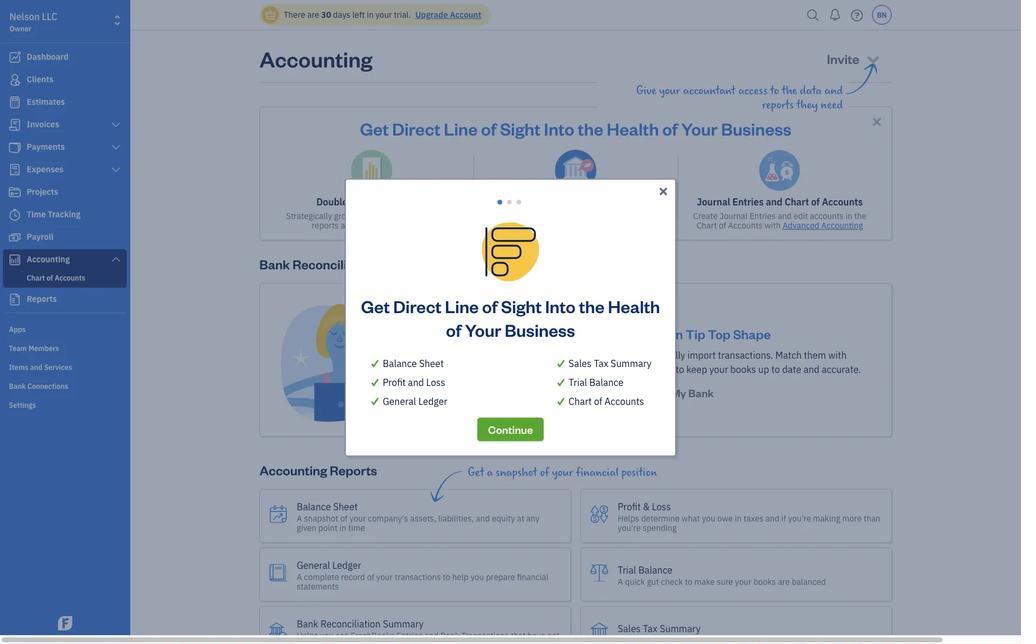 Task type: describe. For each thing, give the bounding box(es) containing it.
connect my bank button
[[617, 382, 725, 405]]

keep
[[570, 326, 601, 342]]

match bank transactions to keep your books squeaky clean. button
[[479, 150, 673, 231]]

date
[[782, 363, 802, 376]]

sure
[[717, 577, 733, 587]]

summary inside sales tax summary link
[[660, 623, 701, 635]]

0 vertical spatial sight
[[500, 117, 541, 140]]

general ledger a complete record of your transactions to help you prepare financial statements
[[297, 559, 549, 592]]

my
[[671, 386, 686, 400]]

a for balance sheet
[[297, 513, 302, 524]]

help
[[452, 572, 469, 583]]

0 vertical spatial direct
[[392, 117, 441, 140]]

point
[[319, 523, 338, 534]]

with inside create journal entries and edit accounts in the chart of accounts with
[[765, 220, 781, 231]]

and inside bank reconciliation summary helps you see freshbooks entries and bank transactions that have not been reconciled
[[425, 630, 439, 641]]

helps for profit & loss
[[618, 513, 639, 524]]

and up create journal entries and edit accounts in the chart of accounts with
[[766, 196, 783, 208]]

chart inside create journal entries and edit accounts in the chart of accounts with
[[697, 220, 717, 231]]

and inside profit & loss helps determine what you owe in taxes and if you're making more than you're spending
[[766, 513, 780, 524]]

chevron large down image for payment image
[[111, 143, 121, 152]]

2 horizontal spatial your
[[681, 117, 718, 140]]

1 horizontal spatial your
[[603, 326, 631, 342]]

position
[[622, 466, 657, 479]]

balanced
[[792, 577, 826, 587]]

continue button
[[478, 418, 544, 442]]

get inside get direct line of sight into the health of your business
[[361, 295, 390, 318]]

time
[[348, 523, 365, 534]]

chart of accounts
[[569, 395, 644, 408]]

freshbooks inside bank reconciliation summary helps you see freshbooks entries and bank transactions that have not been reconciled
[[351, 630, 395, 641]]

sales tax summary inside get direct line of sight into the health of your business dialog
[[569, 357, 652, 370]]

entry
[[352, 196, 375, 208]]

advanced accounting
[[783, 220, 863, 231]]

transactions inside general ledger a complete record of your transactions to help you prepare financial statements
[[395, 572, 441, 583]]

profit for profit and loss
[[383, 376, 406, 389]]

if
[[782, 513, 786, 524]]

accounting inside double-entry accounting strategically grow your business with valuable reports and insights.
[[377, 196, 427, 208]]

balance inside balance sheet a snapshot of your company's assets, liabilities, and equity at any given point in time
[[297, 501, 331, 513]]

squeaky
[[526, 220, 557, 231]]

bank reconciliation summary helps you see freshbooks entries and bank transactions that have not been reconciled
[[297, 618, 560, 645]]

are inside trial balance a quick gut check to make sure your books are balanced
[[778, 577, 790, 587]]

freshbooks image
[[56, 617, 75, 631]]

double-entry accounting strategically grow your business with valuable reports and insights.
[[286, 196, 457, 231]]

record
[[341, 572, 365, 583]]

get a snapshot of your financial position
[[468, 466, 657, 479]]

expenses
[[536, 363, 577, 376]]

1 horizontal spatial tax
[[643, 623, 658, 635]]

check
[[661, 577, 683, 587]]

bank down strategically on the top of page
[[259, 256, 290, 273]]

tax inside get direct line of sight into the health of your business dialog
[[594, 357, 609, 370]]

business
[[373, 211, 406, 222]]

connect my bank
[[627, 386, 714, 400]]

sheet for balance sheet a snapshot of your company's assets, liabilities, and equity at any given point in time
[[333, 501, 358, 513]]

into inside dialog
[[545, 295, 576, 318]]

profit & loss helps determine what you owe in taxes and if you're making more than you're spending
[[618, 501, 881, 534]]

entries inside create journal entries and edit accounts in the chart of accounts with
[[750, 211, 776, 222]]

get direct line of sight into the health of your business dialog
[[0, 164, 1021, 471]]

0 vertical spatial get
[[360, 117, 389, 140]]

more
[[843, 513, 862, 524]]

0 vertical spatial into
[[544, 117, 575, 140]]

connect for my
[[627, 386, 669, 400]]

books inside connect your bank account to automatically import transactions. match them with income and expenses tracked in freshbooks to keep your books up to date and accurate.
[[731, 363, 756, 376]]

30
[[321, 9, 331, 20]]

bank left transactions
[[441, 630, 460, 641]]

sales tax summary link
[[581, 607, 892, 645]]

been
[[297, 640, 315, 645]]

create journal entries and edit accounts in the chart of accounts with
[[693, 211, 867, 231]]

statements
[[297, 581, 339, 592]]

business inside get direct line of sight into the health of your business dialog
[[505, 319, 575, 341]]

search image
[[804, 6, 823, 24]]

you inside general ledger a complete record of your transactions to help you prepare financial statements
[[471, 572, 484, 583]]

0 vertical spatial entries
[[733, 196, 764, 208]]

profit and loss
[[383, 376, 445, 389]]

check image for profit and loss
[[370, 375, 381, 390]]

upgrade account link
[[413, 9, 482, 20]]

gut
[[647, 577, 659, 587]]

and inside balance sheet a snapshot of your company's assets, liabilities, and equity at any given point in time
[[476, 513, 490, 524]]

accounting reports
[[259, 462, 377, 479]]

have
[[528, 630, 546, 641]]

not
[[548, 630, 560, 641]]

&
[[643, 501, 650, 513]]

direct inside dialog
[[393, 295, 442, 318]]

main element
[[0, 0, 160, 636]]

1 horizontal spatial business
[[721, 117, 792, 140]]

complete
[[304, 572, 339, 583]]

grow
[[334, 211, 353, 222]]

sales inside sales tax summary link
[[618, 623, 641, 635]]

transactions inside match bank transactions to keep your books squeaky clean.
[[539, 211, 585, 222]]

you inside profit & loss helps determine what you owe in taxes and if you're making more than you're spending
[[702, 513, 716, 524]]

of inside balance sheet a snapshot of your company's assets, liabilities, and equity at any given point in time
[[340, 513, 348, 524]]

a
[[487, 466, 493, 479]]

ledger for general ledger a complete record of your transactions to help you prepare financial statements
[[332, 559, 361, 572]]

chevron large down image for expense image
[[111, 165, 121, 175]]

books inside match bank transactions to keep your books squeaky clean.
[[635, 211, 658, 222]]

continue
[[488, 423, 533, 437]]

making
[[813, 513, 841, 524]]

clean.
[[559, 220, 582, 231]]

the inside create journal entries and edit accounts in the chart of accounts with
[[855, 211, 867, 222]]

summary inside get direct line of sight into the health of your business dialog
[[611, 357, 652, 370]]

owner
[[9, 24, 31, 33]]

sheet for balance sheet
[[419, 357, 444, 370]]

loss for and
[[426, 376, 445, 389]]

in inside balance sheet a snapshot of your company's assets, liabilities, and equity at any given point in time
[[340, 523, 346, 534]]

liabilities,
[[438, 513, 474, 524]]

check image for chart of accounts
[[556, 394, 567, 408]]

double-
[[317, 196, 352, 208]]

accurate.
[[822, 363, 861, 376]]

company's
[[368, 513, 408, 524]]

insights.
[[357, 220, 388, 231]]

prepare
[[486, 572, 515, 583]]

bank inside match bank transactions to keep your books squeaky clean.
[[519, 211, 537, 222]]

helps for bank reconciliation summary
[[297, 630, 318, 641]]

trial balance a quick gut check to make sure your books are balanced
[[618, 564, 826, 587]]

connect your bank account to begin matching your bank transactions image
[[279, 303, 469, 424]]

to inside trial balance a quick gut check to make sure your books are balanced
[[685, 577, 693, 587]]

account
[[450, 9, 482, 20]]

match bank transactions to keep your books squeaky clean.
[[494, 211, 658, 231]]

automatically
[[628, 349, 685, 362]]

them
[[804, 349, 826, 362]]

to inside match bank transactions to keep your books squeaky clean.
[[587, 211, 595, 222]]

bank connections image
[[9, 381, 127, 390]]

balance sheet
[[383, 357, 444, 370]]

1 horizontal spatial close image
[[870, 115, 884, 129]]

the inside get direct line of sight into the health of your business
[[579, 295, 605, 318]]

accounts
[[810, 211, 844, 222]]

chart inside get direct line of sight into the health of your business dialog
[[569, 395, 592, 408]]

what
[[682, 513, 700, 524]]

crown image
[[264, 9, 277, 21]]

your inside general ledger a complete record of your transactions to help you prepare financial statements
[[376, 572, 393, 583]]

chevron large down image for chart icon
[[111, 255, 121, 264]]

invoice image
[[8, 119, 22, 131]]

equity
[[492, 513, 515, 524]]

0 vertical spatial snapshot
[[496, 466, 537, 479]]

check image for trial balance
[[556, 375, 567, 390]]

than
[[864, 513, 881, 524]]

0 horizontal spatial are
[[307, 9, 319, 20]]

determine
[[641, 513, 680, 524]]

transactions
[[461, 630, 509, 641]]

summary inside bank reconciliation summary helps you see freshbooks entries and bank transactions that have not been reconciled
[[383, 618, 424, 630]]

journal entries and chart of accounts image
[[759, 150, 801, 191]]

check image for general ledger
[[370, 394, 381, 408]]

to right account
[[617, 349, 626, 362]]

timer image
[[8, 209, 22, 221]]

balance sheet a snapshot of your company's assets, liabilities, and equity at any given point in time
[[297, 501, 540, 534]]

0 vertical spatial journal
[[697, 196, 731, 208]]

bank inside connect my bank button
[[689, 386, 714, 400]]

accounts inside get direct line of sight into the health of your business dialog
[[605, 395, 644, 408]]

in right left
[[367, 9, 374, 20]]

nelson
[[9, 10, 40, 23]]

top
[[708, 326, 731, 342]]

valuable
[[426, 211, 457, 222]]

taxes
[[744, 513, 764, 524]]

edit
[[794, 211, 808, 222]]

a for general ledger
[[297, 572, 302, 583]]

0 vertical spatial health
[[607, 117, 659, 140]]

match inside connect your bank account to automatically import transactions. match them with income and expenses tracked in freshbooks to keep your books up to date and accurate.
[[776, 349, 802, 362]]

balance down tracked
[[590, 376, 624, 389]]

books
[[633, 326, 670, 342]]

income
[[485, 363, 516, 376]]



Task type: locate. For each thing, give the bounding box(es) containing it.
2 chevron large down image from the top
[[111, 143, 121, 152]]

0 horizontal spatial tax
[[594, 357, 609, 370]]

go to help image
[[848, 6, 867, 24]]

books
[[635, 211, 658, 222], [731, 363, 756, 376], [754, 577, 776, 587]]

there
[[284, 9, 305, 20]]

close image inside get direct line of sight into the health of your business dialog
[[657, 184, 670, 199]]

books right sure
[[754, 577, 776, 587]]

2 horizontal spatial you
[[702, 513, 716, 524]]

freshbooks right see
[[351, 630, 395, 641]]

helps left & at the right of page
[[618, 513, 639, 524]]

accounts inside create journal entries and edit accounts in the chart of accounts with
[[728, 220, 763, 231]]

profit for profit & loss helps determine what you owe in taxes and if you're making more than you're spending
[[618, 501, 641, 513]]

you left see
[[320, 630, 334, 641]]

business up expenses
[[505, 319, 575, 341]]

tax
[[594, 357, 609, 370], [643, 623, 658, 635]]

are left the 30
[[307, 9, 319, 20]]

0 vertical spatial reconciliation
[[293, 256, 376, 273]]

and left if
[[766, 513, 780, 524]]

sight inside get direct line of sight into the health of your business dialog
[[501, 295, 542, 318]]

1 horizontal spatial profit
[[618, 501, 641, 513]]

the up keep
[[579, 295, 605, 318]]

0 horizontal spatial business
[[505, 319, 575, 341]]

1 vertical spatial accounts
[[728, 220, 763, 231]]

1 horizontal spatial keep
[[687, 363, 707, 376]]

a inside trial balance a quick gut check to make sure your books are balanced
[[618, 577, 623, 587]]

your inside match bank transactions to keep your books squeaky clean.
[[617, 211, 633, 222]]

1 vertical spatial chart
[[697, 220, 717, 231]]

0 vertical spatial sheet
[[419, 357, 444, 370]]

1 horizontal spatial freshbooks
[[623, 363, 674, 376]]

and down journal entries and chart of accounts
[[778, 211, 792, 222]]

loss inside get direct line of sight into the health of your business dialog
[[426, 376, 445, 389]]

get direct line of sight into the health of your business up income
[[361, 295, 660, 341]]

2 vertical spatial you
[[320, 630, 334, 641]]

books down transactions.
[[731, 363, 756, 376]]

check image left general ledger
[[370, 394, 381, 408]]

0 horizontal spatial you
[[320, 630, 334, 641]]

sales tax summary up trial balance
[[569, 357, 652, 370]]

1 vertical spatial entries
[[750, 211, 776, 222]]

to right up
[[772, 363, 780, 376]]

chevron large down image
[[111, 120, 121, 130], [111, 143, 121, 152], [111, 165, 121, 175], [111, 255, 121, 264]]

loss up general ledger
[[426, 376, 445, 389]]

in
[[367, 9, 374, 20], [846, 211, 853, 222], [673, 326, 683, 342], [613, 363, 621, 376], [735, 513, 742, 524], [340, 523, 346, 534]]

1 horizontal spatial general
[[383, 395, 416, 408]]

1 vertical spatial direct
[[393, 295, 442, 318]]

sales tax summary down gut at right bottom
[[618, 623, 701, 635]]

1 vertical spatial health
[[608, 295, 660, 318]]

sight
[[500, 117, 541, 140], [501, 295, 542, 318]]

0 vertical spatial business
[[721, 117, 792, 140]]

connect your bank account to automatically import transactions. match them with income and expenses tracked in freshbooks to keep your books up to date and accurate.
[[485, 349, 861, 376]]

profit down balance sheet
[[383, 376, 406, 389]]

of
[[481, 117, 497, 140], [663, 117, 678, 140], [811, 196, 820, 208], [719, 220, 726, 231], [482, 295, 498, 318], [446, 319, 462, 341], [594, 395, 603, 408], [540, 466, 549, 479], [340, 513, 348, 524], [367, 572, 374, 583]]

1 vertical spatial the
[[855, 211, 867, 222]]

sheet inside balance sheet a snapshot of your company's assets, liabilities, and equity at any given point in time
[[333, 501, 358, 513]]

reconciled
[[317, 640, 356, 645]]

client image
[[8, 74, 22, 86]]

close image
[[870, 115, 884, 129], [657, 184, 670, 199]]

match inside match bank transactions to keep your books squeaky clean.
[[494, 211, 517, 222]]

0 vertical spatial transactions
[[539, 211, 585, 222]]

left
[[352, 9, 365, 20]]

your inside double-entry accounting strategically grow your business with valuable reports and insights.
[[354, 211, 371, 222]]

tracked
[[579, 363, 611, 376]]

sheet
[[419, 357, 444, 370], [333, 501, 358, 513]]

1 vertical spatial get
[[361, 295, 390, 318]]

transactions left help
[[395, 572, 441, 583]]

you're left spending
[[618, 523, 641, 534]]

snapshot right a
[[496, 466, 537, 479]]

of inside general ledger a complete record of your transactions to help you prepare financial statements
[[367, 572, 374, 583]]

profit left & at the right of page
[[618, 501, 641, 513]]

journal entries and chart of accounts
[[697, 196, 863, 208]]

1 vertical spatial freshbooks
[[351, 630, 395, 641]]

in right the accounts
[[846, 211, 853, 222]]

to
[[587, 211, 595, 222], [617, 349, 626, 362], [676, 363, 684, 376], [772, 363, 780, 376], [443, 572, 450, 583], [685, 577, 693, 587]]

helps inside profit & loss helps determine what you owe in taxes and if you're making more than you're spending
[[618, 513, 639, 524]]

a left complete
[[297, 572, 302, 583]]

account
[[581, 349, 615, 362]]

helps inside bank reconciliation summary helps you see freshbooks entries and bank transactions that have not been reconciled
[[297, 630, 318, 641]]

apps image
[[9, 324, 127, 334]]

2 horizontal spatial summary
[[660, 623, 701, 635]]

and inside create journal entries and edit accounts in the chart of accounts with
[[778, 211, 792, 222]]

0 vertical spatial accounts
[[822, 196, 863, 208]]

trial inside get direct line of sight into the health of your business dialog
[[569, 376, 587, 389]]

assets,
[[410, 513, 436, 524]]

tax up trial balance
[[594, 357, 609, 370]]

0 vertical spatial tax
[[594, 357, 609, 370]]

check image for sales tax summary
[[556, 356, 567, 371]]

trial balance
[[569, 376, 624, 389]]

reconciliation down reports
[[293, 256, 376, 273]]

shape
[[733, 326, 771, 342]]

0 vertical spatial connect
[[499, 349, 534, 362]]

sales tax summary
[[569, 357, 652, 370], [618, 623, 701, 635]]

to inside general ledger a complete record of your transactions to help you prepare financial statements
[[443, 572, 450, 583]]

keep your books in tip top shape
[[570, 326, 771, 342]]

0 vertical spatial line
[[444, 117, 478, 140]]

0 horizontal spatial general
[[297, 559, 330, 572]]

loss for &
[[652, 501, 671, 513]]

0 vertical spatial sales tax summary
[[569, 357, 652, 370]]

into
[[544, 117, 575, 140], [545, 295, 576, 318]]

1 vertical spatial helps
[[297, 630, 318, 641]]

summary down general ledger a complete record of your transactions to help you prepare financial statements
[[383, 618, 424, 630]]

3 chevron large down image from the top
[[111, 165, 121, 175]]

1 horizontal spatial helps
[[618, 513, 639, 524]]

money image
[[8, 232, 22, 243]]

4 chevron large down image from the top
[[111, 255, 121, 264]]

ledger inside get direct line of sight into the health of your business dialog
[[419, 395, 448, 408]]

reconciliation for bank reconciliation
[[293, 256, 376, 273]]

a inside general ledger a complete record of your transactions to help you prepare financial statements
[[297, 572, 302, 583]]

match up date
[[776, 349, 802, 362]]

2 vertical spatial accounts
[[605, 395, 644, 408]]

0 vertical spatial financial
[[576, 466, 619, 479]]

a left point
[[297, 513, 302, 524]]

health inside dialog
[[608, 295, 660, 318]]

with down journal entries and chart of accounts
[[765, 220, 781, 231]]

check image for balance sheet
[[370, 356, 381, 371]]

sales tax summary inside sales tax summary link
[[618, 623, 701, 635]]

that
[[511, 630, 526, 641]]

0 vertical spatial are
[[307, 9, 319, 20]]

financial inside general ledger a complete record of your transactions to help you prepare financial statements
[[517, 572, 549, 583]]

general for general ledger
[[383, 395, 416, 408]]

balance inside trial balance a quick gut check to make sure your books are balanced
[[639, 564, 673, 577]]

0 vertical spatial bank
[[519, 211, 537, 222]]

snapshot inside balance sheet a snapshot of your company's assets, liabilities, and equity at any given point in time
[[304, 513, 338, 524]]

double-entry accounting image
[[351, 150, 392, 191]]

your
[[376, 9, 392, 20], [354, 211, 371, 222], [617, 211, 633, 222], [537, 349, 555, 362], [710, 363, 728, 376], [552, 466, 573, 479], [350, 513, 366, 524], [376, 572, 393, 583], [735, 577, 752, 587]]

accounts right create
[[728, 220, 763, 231]]

1 vertical spatial business
[[505, 319, 575, 341]]

upgrade
[[415, 9, 448, 20]]

financial left the position
[[576, 466, 619, 479]]

balance down spending
[[639, 564, 673, 577]]

are
[[307, 9, 319, 20], [778, 577, 790, 587]]

you
[[702, 513, 716, 524], [471, 572, 484, 583], [320, 630, 334, 641]]

1 vertical spatial general
[[297, 559, 330, 572]]

and inside get direct line of sight into the health of your business dialog
[[408, 376, 424, 389]]

items and services image
[[9, 362, 127, 371]]

bank up the been
[[297, 618, 318, 630]]

in inside connect your bank account to automatically import transactions. match them with income and expenses tracked in freshbooks to keep your books up to date and accurate.
[[613, 363, 621, 376]]

1 vertical spatial you
[[471, 572, 484, 583]]

1 vertical spatial connect
[[627, 386, 669, 400]]

into up bank reconciliation image
[[544, 117, 575, 140]]

1 vertical spatial line
[[445, 295, 479, 318]]

financial right prepare
[[517, 572, 549, 583]]

in inside profit & loss helps determine what you owe in taxes and if you're making more than you're spending
[[735, 513, 742, 524]]

1 vertical spatial books
[[731, 363, 756, 376]]

bank right my
[[689, 386, 714, 400]]

in right tracked
[[613, 363, 621, 376]]

bank inside connect your bank account to automatically import transactions. match them with income and expenses tracked in freshbooks to keep your books up to date and accurate.
[[558, 349, 579, 362]]

freshbooks inside connect your bank account to automatically import transactions. match them with income and expenses tracked in freshbooks to keep your books up to date and accurate.
[[623, 363, 674, 376]]

0 horizontal spatial profit
[[383, 376, 406, 389]]

get direct line of sight into the health of your business up bank reconciliation image
[[360, 117, 792, 140]]

keep inside connect your bank account to automatically import transactions. match them with income and expenses tracked in freshbooks to keep your books up to date and accurate.
[[687, 363, 707, 376]]

check image
[[556, 375, 567, 390], [370, 394, 381, 408], [556, 394, 567, 408]]

connect left my
[[627, 386, 669, 400]]

helps left see
[[297, 630, 318, 641]]

1 vertical spatial sales
[[618, 623, 641, 635]]

1 vertical spatial keep
[[687, 363, 707, 376]]

loss right & at the right of page
[[652, 501, 671, 513]]

chart image
[[8, 254, 22, 266]]

entries inside bank reconciliation summary helps you see freshbooks entries and bank transactions that have not been reconciled
[[397, 630, 423, 641]]

1 vertical spatial profit
[[618, 501, 641, 513]]

0 horizontal spatial you're
[[618, 523, 641, 534]]

sheet up time
[[333, 501, 358, 513]]

loss inside profit & loss helps determine what you owe in taxes and if you're making more than you're spending
[[652, 501, 671, 513]]

transactions down bank reconciliation image
[[539, 211, 585, 222]]

trial
[[569, 376, 587, 389], [618, 564, 636, 577]]

1 vertical spatial snapshot
[[304, 513, 338, 524]]

2 horizontal spatial with
[[829, 349, 847, 362]]

sheet inside get direct line of sight into the health of your business dialog
[[419, 357, 444, 370]]

ledger up statements
[[332, 559, 361, 572]]

connect inside connect your bank account to automatically import transactions. match them with income and expenses tracked in freshbooks to keep your books up to date and accurate.
[[499, 349, 534, 362]]

in left tip
[[673, 326, 683, 342]]

you inside bank reconciliation summary helps you see freshbooks entries and bank transactions that have not been reconciled
[[320, 630, 334, 641]]

1 vertical spatial match
[[776, 349, 802, 362]]

0 horizontal spatial your
[[465, 319, 502, 341]]

general inside general ledger a complete record of your transactions to help you prepare financial statements
[[297, 559, 330, 572]]

check image down expenses
[[556, 394, 567, 408]]

1 horizontal spatial snapshot
[[496, 466, 537, 479]]

keep down import
[[687, 363, 707, 376]]

import
[[688, 349, 716, 362]]

summary down check
[[660, 623, 701, 635]]

to right clean.
[[587, 211, 595, 222]]

get
[[360, 117, 389, 140], [361, 295, 390, 318], [468, 466, 484, 479]]

you're
[[788, 513, 811, 524], [618, 523, 641, 534]]

connect up income
[[499, 349, 534, 362]]

1 vertical spatial sales tax summary
[[618, 623, 701, 635]]

reconciliation for bank reconciliation summary helps you see freshbooks entries and bank transactions that have not been reconciled
[[321, 618, 381, 630]]

reports
[[312, 220, 339, 231]]

you right help
[[471, 572, 484, 583]]

0 vertical spatial match
[[494, 211, 517, 222]]

a inside balance sheet a snapshot of your company's assets, liabilities, and equity at any given point in time
[[297, 513, 302, 524]]

make
[[695, 577, 715, 587]]

expense image
[[8, 164, 22, 176]]

0 horizontal spatial transactions
[[395, 572, 441, 583]]

general for general ledger a complete record of your transactions to help you prepare financial statements
[[297, 559, 330, 572]]

books inside trial balance a quick gut check to make sure your books are balanced
[[754, 577, 776, 587]]

keep
[[597, 211, 615, 222], [687, 363, 707, 376]]

general up statements
[[297, 559, 330, 572]]

and left equity
[[476, 513, 490, 524]]

0 horizontal spatial loss
[[426, 376, 445, 389]]

of inside create journal entries and edit accounts in the chart of accounts with
[[719, 220, 726, 231]]

in inside create journal entries and edit accounts in the chart of accounts with
[[846, 211, 853, 222]]

trial.
[[394, 9, 411, 20]]

accounts down trial balance
[[605, 395, 644, 408]]

trial left gut at right bottom
[[618, 564, 636, 577]]

tip
[[686, 326, 706, 342]]

trial for trial balance
[[569, 376, 587, 389]]

0 vertical spatial books
[[635, 211, 658, 222]]

accounts
[[822, 196, 863, 208], [728, 220, 763, 231], [605, 395, 644, 408]]

1 vertical spatial tax
[[643, 623, 658, 635]]

2 vertical spatial the
[[579, 295, 605, 318]]

reconciliation inside bank reconciliation summary helps you see freshbooks entries and bank transactions that have not been reconciled
[[321, 618, 381, 630]]

bank reconciliation image
[[555, 150, 597, 191]]

chart
[[785, 196, 809, 208], [697, 220, 717, 231], [569, 395, 592, 408]]

line inside dialog
[[445, 295, 479, 318]]

business up the journal entries and chart of accounts image
[[721, 117, 792, 140]]

direct
[[392, 117, 441, 140], [393, 295, 442, 318]]

0 horizontal spatial close image
[[657, 184, 670, 199]]

sales inside get direct line of sight into the health of your business dialog
[[569, 357, 592, 370]]

0 vertical spatial chart
[[785, 196, 809, 208]]

are left balanced
[[778, 577, 790, 587]]

and up general ledger
[[408, 376, 424, 389]]

1 horizontal spatial accounts
[[728, 220, 763, 231]]

see
[[336, 630, 349, 641]]

1 horizontal spatial connect
[[627, 386, 669, 400]]

any
[[526, 513, 540, 524]]

1 horizontal spatial you're
[[788, 513, 811, 524]]

and
[[766, 196, 783, 208], [778, 211, 792, 222], [341, 220, 355, 231], [518, 363, 534, 376], [804, 363, 820, 376], [408, 376, 424, 389], [476, 513, 490, 524], [766, 513, 780, 524], [425, 630, 439, 641]]

the right the accounts
[[855, 211, 867, 222]]

up
[[759, 363, 769, 376]]

and right income
[[518, 363, 534, 376]]

snapshot left time
[[304, 513, 338, 524]]

ledger
[[419, 395, 448, 408], [332, 559, 361, 572]]

check image left tracked
[[556, 356, 567, 371]]

check image left balance sheet
[[370, 356, 381, 371]]

1 horizontal spatial sales
[[618, 623, 641, 635]]

balance up profit and loss
[[383, 357, 417, 370]]

llc
[[42, 10, 57, 23]]

check image
[[370, 356, 381, 371], [556, 356, 567, 371], [370, 375, 381, 390]]

a for trial balance
[[618, 577, 623, 587]]

profit inside profit & loss helps determine what you owe in taxes and if you're making more than you're spending
[[618, 501, 641, 513]]

payment image
[[8, 142, 22, 153]]

summary down books
[[611, 357, 652, 370]]

and right reports
[[341, 220, 355, 231]]

1 horizontal spatial summary
[[611, 357, 652, 370]]

journal
[[697, 196, 731, 208], [720, 211, 748, 222]]

match left the squeaky
[[494, 211, 517, 222]]

connect for your
[[499, 349, 534, 362]]

1 horizontal spatial financial
[[576, 466, 619, 479]]

with inside connect your bank account to automatically import transactions. match them with income and expenses tracked in freshbooks to keep your books up to date and accurate.
[[829, 349, 847, 362]]

0 vertical spatial ledger
[[419, 395, 448, 408]]

sales down quick
[[618, 623, 641, 635]]

check image left trial balance
[[556, 375, 567, 390]]

get direct line of sight into the health of your business inside dialog
[[361, 295, 660, 341]]

0 horizontal spatial snapshot
[[304, 513, 338, 524]]

bank
[[259, 256, 290, 273], [689, 386, 714, 400], [297, 618, 318, 630], [441, 630, 460, 641]]

and down them
[[804, 363, 820, 376]]

1 horizontal spatial trial
[[618, 564, 636, 577]]

balance
[[383, 357, 417, 370], [590, 376, 624, 389], [297, 501, 331, 513], [639, 564, 673, 577]]

0 vertical spatial close image
[[870, 115, 884, 129]]

reports
[[330, 462, 377, 479]]

tax down gut at right bottom
[[643, 623, 658, 635]]

to left help
[[443, 572, 450, 583]]

0 horizontal spatial freshbooks
[[351, 630, 395, 641]]

loss
[[426, 376, 445, 389], [652, 501, 671, 513]]

0 vertical spatial get direct line of sight into the health of your business
[[360, 117, 792, 140]]

bank
[[519, 211, 537, 222], [558, 349, 579, 362]]

bank reconciliation
[[259, 256, 376, 273]]

at
[[517, 513, 525, 524]]

settings image
[[9, 400, 127, 409]]

a left quick
[[618, 577, 623, 587]]

general ledger
[[383, 395, 448, 408]]

1 horizontal spatial with
[[765, 220, 781, 231]]

into up keep
[[545, 295, 576, 318]]

accounts up the accounts
[[822, 196, 863, 208]]

advanced
[[783, 220, 820, 231]]

freshbooks down automatically
[[623, 363, 674, 376]]

estimate image
[[8, 97, 22, 108]]

1 vertical spatial trial
[[618, 564, 636, 577]]

to left make
[[685, 577, 693, 587]]

the up bank reconciliation image
[[578, 117, 604, 140]]

in left time
[[340, 523, 346, 534]]

general inside get direct line of sight into the health of your business dialog
[[383, 395, 416, 408]]

1 horizontal spatial you
[[471, 572, 484, 583]]

you left owe
[[702, 513, 716, 524]]

your inside dialog
[[465, 319, 502, 341]]

spending
[[643, 523, 677, 534]]

keep right clean.
[[597, 211, 615, 222]]

balance up given at the left bottom of page
[[297, 501, 331, 513]]

create
[[693, 211, 718, 222]]

0 horizontal spatial bank
[[519, 211, 537, 222]]

report image
[[8, 294, 22, 306]]

journal right create
[[720, 211, 748, 222]]

1 vertical spatial reconciliation
[[321, 618, 381, 630]]

0 horizontal spatial sales
[[569, 357, 592, 370]]

1 vertical spatial close image
[[657, 184, 670, 199]]

0 vertical spatial general
[[383, 395, 416, 408]]

2 vertical spatial chart
[[569, 395, 592, 408]]

project image
[[8, 187, 22, 198]]

team members image
[[9, 343, 127, 353]]

0 vertical spatial the
[[578, 117, 604, 140]]

you're right if
[[788, 513, 811, 524]]

1 vertical spatial into
[[545, 295, 576, 318]]

0 vertical spatial profit
[[383, 376, 406, 389]]

in right owe
[[735, 513, 742, 524]]

0 vertical spatial loss
[[426, 376, 445, 389]]

your
[[681, 117, 718, 140], [465, 319, 502, 341], [603, 326, 631, 342]]

strategically
[[286, 211, 332, 222]]

with left valuable
[[408, 211, 424, 222]]

journal inside create journal entries and edit accounts in the chart of accounts with
[[720, 211, 748, 222]]

check image left profit and loss
[[370, 375, 381, 390]]

trial inside trial balance a quick gut check to make sure your books are balanced
[[618, 564, 636, 577]]

2 horizontal spatial chart
[[785, 196, 809, 208]]

chevron large down image for invoice icon
[[111, 120, 121, 130]]

books left create
[[635, 211, 658, 222]]

sales up trial balance
[[569, 357, 592, 370]]

bank up expenses
[[558, 349, 579, 362]]

connect inside button
[[627, 386, 669, 400]]

1 horizontal spatial bank
[[558, 349, 579, 362]]

keep inside match bank transactions to keep your books squeaky clean.
[[597, 211, 615, 222]]

your inside trial balance a quick gut check to make sure your books are balanced
[[735, 577, 752, 587]]

owe
[[718, 513, 733, 524]]

1 chevron large down image from the top
[[111, 120, 121, 130]]

1 vertical spatial are
[[778, 577, 790, 587]]

bank left clean.
[[519, 211, 537, 222]]

financial
[[576, 466, 619, 479], [517, 572, 549, 583]]

profit inside get direct line of sight into the health of your business dialog
[[383, 376, 406, 389]]

a
[[297, 513, 302, 524], [297, 572, 302, 583], [618, 577, 623, 587]]

ledger inside general ledger a complete record of your transactions to help you prepare financial statements
[[332, 559, 361, 572]]

0 horizontal spatial sheet
[[333, 501, 358, 513]]

line
[[444, 117, 478, 140], [445, 295, 479, 318]]

to up my
[[676, 363, 684, 376]]

dashboard image
[[8, 52, 22, 63]]

summary
[[611, 357, 652, 370], [383, 618, 424, 630], [660, 623, 701, 635]]

1 horizontal spatial loss
[[652, 501, 671, 513]]

get direct line of sight into the health of your business
[[360, 117, 792, 140], [361, 295, 660, 341]]

days
[[333, 9, 351, 20]]

ledger for general ledger
[[419, 395, 448, 408]]

and inside double-entry accounting strategically grow your business with valuable reports and insights.
[[341, 220, 355, 231]]

0 horizontal spatial with
[[408, 211, 424, 222]]

ledger down profit and loss
[[419, 395, 448, 408]]

trial for trial balance a quick gut check to make sure your books are balanced
[[618, 564, 636, 577]]

quick
[[625, 577, 645, 587]]

with inside double-entry accounting strategically grow your business with valuable reports and insights.
[[408, 211, 424, 222]]

your inside balance sheet a snapshot of your company's assets, liabilities, and equity at any given point in time
[[350, 513, 366, 524]]

1 horizontal spatial match
[[776, 349, 802, 362]]

1 vertical spatial sheet
[[333, 501, 358, 513]]

2 vertical spatial get
[[468, 466, 484, 479]]

transactions.
[[718, 349, 773, 362]]

and left transactions
[[425, 630, 439, 641]]



Task type: vqa. For each thing, say whether or not it's contained in the screenshot.
check
yes



